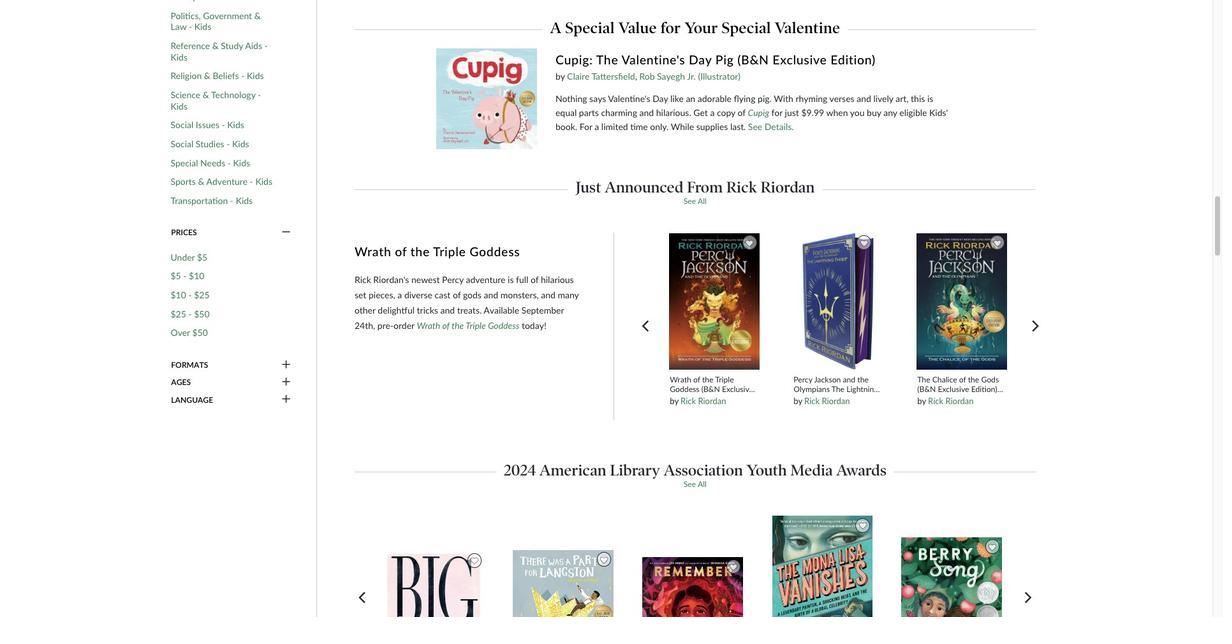 Task type: locate. For each thing, give the bounding box(es) containing it.
the chalice of the gods (b&n exclusive edition) (percy jackson and the olympians series #6) image
[[916, 233, 1008, 371]]

goddess up olympians)
[[670, 385, 700, 394]]

1 vertical spatial for
[[772, 108, 783, 118]]

cupig: the valentine's day pig (b&n exclusive edition) by claire tattersfield , rob sayegh jr. (illustrator)
[[556, 52, 876, 82]]

goddess inside wrath of the triple goddess (b&n exclusive edition) (percy jackson and the olympians)
[[670, 385, 700, 394]]

plus image up ages dropdown button
[[282, 360, 291, 371]]

see all link down from
[[684, 197, 707, 206]]

collector's
[[839, 395, 875, 404]]

a for last
[[595, 122, 599, 132]]

all down association
[[698, 480, 707, 490]]

by left claire
[[556, 71, 565, 82]]

1 horizontal spatial percy
[[794, 375, 813, 385]]

olympians
[[794, 385, 830, 394], [918, 404, 954, 414]]

see right .
[[749, 122, 763, 132]]

special right a
[[566, 18, 615, 37]]

1 horizontal spatial rick riordan link
[[805, 397, 850, 407]]

0 horizontal spatial (b&n
[[702, 385, 720, 394]]

day for like
[[653, 93, 668, 104]]

0 vertical spatial percy
[[442, 275, 464, 285]]

your
[[685, 18, 718, 37]]

& inside science & technology - kids
[[203, 89, 209, 100]]

politics, government & law - kids
[[171, 10, 261, 32]]

2 see all link from the top
[[684, 480, 707, 490]]

wrath
[[355, 244, 392, 259], [417, 321, 440, 331], [670, 375, 692, 385]]

0 horizontal spatial $10
[[171, 290, 186, 301]]

edition) for pig
[[831, 52, 876, 67]]

1 horizontal spatial is
[[928, 93, 934, 104]]

the up tattersfield
[[597, 52, 619, 67]]

prices
[[171, 228, 197, 238]]

wrath for wrath of the triple goddess today!
[[417, 321, 440, 331]]

valentine's up rob
[[622, 52, 686, 67]]

transportation - kids
[[171, 195, 253, 206]]

1 see all link from the top
[[684, 197, 707, 206]]

under $5
[[171, 252, 208, 263]]

percy up cast
[[442, 275, 464, 285]]

time
[[631, 122, 648, 132]]

2 horizontal spatial the
[[918, 375, 931, 385]]

kids down the reference
[[171, 51, 188, 62]]

& for technology
[[203, 89, 209, 100]]

over
[[171, 328, 190, 338]]

a up delightful
[[398, 290, 402, 301]]

kids
[[194, 21, 211, 32], [171, 51, 188, 62], [247, 70, 264, 81], [171, 101, 188, 111], [227, 119, 244, 130], [232, 138, 249, 149], [233, 157, 250, 168], [256, 176, 272, 187], [236, 195, 253, 206]]

of up olympians)
[[694, 375, 701, 385]]

of right the chalice
[[960, 375, 967, 385]]

plus image down ages dropdown button
[[282, 395, 291, 406]]

0 horizontal spatial edition)
[[670, 395, 696, 404]]

0 vertical spatial all
[[698, 197, 707, 206]]

1 horizontal spatial wrath
[[417, 321, 440, 331]]

2 horizontal spatial exclusive
[[938, 385, 970, 394]]

1 vertical spatial is
[[508, 275, 514, 285]]

today!
[[522, 321, 547, 331]]

1 rick riordan link from the left
[[681, 397, 727, 407]]

1 vertical spatial a
[[595, 122, 599, 132]]

2 vertical spatial plus image
[[282, 395, 291, 406]]

1 vertical spatial percy
[[794, 375, 813, 385]]

1 horizontal spatial $5
[[197, 252, 208, 263]]

2 vertical spatial a
[[398, 290, 402, 301]]

1 horizontal spatial a
[[595, 122, 599, 132]]

wrath of the triple goddess today!
[[417, 321, 547, 331]]

1 horizontal spatial (percy
[[918, 395, 939, 404]]

(b&n right pig
[[738, 52, 770, 67]]

newest
[[412, 275, 440, 285]]

day up jr.
[[689, 52, 712, 67]]

claire tattersfield link
[[567, 71, 635, 82]]

jackson up olympians)
[[721, 395, 748, 404]]

2 by rick riordan from the left
[[794, 397, 850, 407]]

see down association
[[684, 480, 696, 490]]

2 horizontal spatial a
[[711, 108, 715, 118]]

an
[[686, 93, 696, 104]]

see inside just announced from rick riordan see all
[[684, 197, 696, 206]]

social studies - kids
[[171, 138, 249, 149]]

& right government
[[254, 10, 261, 21]]

by left olympians)
[[670, 397, 679, 407]]

of right full
[[531, 275, 539, 285]]

copy
[[717, 108, 736, 118]]

exclusive inside the chalice of the gods (b&n exclusive edition) (percy jackson and the olympians series #6)
[[938, 385, 970, 394]]

and up #6)
[[969, 395, 982, 404]]

2 rick riordan link from the left
[[805, 397, 850, 407]]

(b&n for the
[[918, 385, 936, 394]]

2 horizontal spatial (b&n
[[918, 385, 936, 394]]

by for the chalice of the gods (b&n exclusive edition) (percy jackson and the olympians series #6)
[[918, 397, 927, 407]]

$50 down $10 - $25 link
[[194, 309, 210, 320]]

2 horizontal spatial jackson
[[941, 395, 967, 404]]

triple down treats.
[[466, 321, 486, 331]]

1 by rick riordan from the left
[[670, 397, 727, 407]]

remember image
[[642, 557, 744, 618]]

wrath of the triple goddess link
[[417, 321, 520, 331]]

a inside rick riordan's newest percy adventure is full of hilarious set pieces, a diverse cast of gods and monsters, and many other delightful tricks and treats. available september 24th, pre-order
[[398, 290, 402, 301]]

olympians)
[[698, 404, 736, 414]]

for up details. at right
[[772, 108, 783, 118]]

of inside the chalice of the gods (b&n exclusive edition) (percy jackson and the olympians series #6)
[[960, 375, 967, 385]]

kids down adventure
[[236, 195, 253, 206]]

- inside politics, government & law - kids
[[189, 21, 192, 32]]

percy inside the percy jackson and the olympians the lightning thief deluxe collector's edition
[[794, 375, 813, 385]]

2 vertical spatial goddess
[[670, 385, 700, 394]]

exclusive
[[773, 52, 827, 67], [722, 385, 754, 394], [938, 385, 970, 394]]

riordan for percy jackson and the olympians the lightning thief deluxe collector's edition
[[822, 397, 850, 407]]

1 social from the top
[[171, 119, 194, 130]]

1 vertical spatial see all link
[[684, 480, 707, 490]]

1 plus image from the top
[[282, 360, 291, 371]]

1 horizontal spatial olympians
[[918, 404, 954, 414]]

kids down science
[[171, 101, 188, 111]]

2 (percy from the left
[[918, 395, 939, 404]]

- right the needs
[[228, 157, 231, 168]]

a inside "for just $9.99 when you buy any eligible kids' book. for a limited time only. while supplies last"
[[595, 122, 599, 132]]

1 vertical spatial goddess
[[488, 321, 520, 331]]

ages
[[171, 378, 191, 388]]

rick riordan link for chalice
[[929, 397, 974, 407]]

percy up "thief" at the right bottom of the page
[[794, 375, 813, 385]]

by left series
[[918, 397, 927, 407]]

wrath inside wrath of the triple goddess (b&n exclusive edition) (percy jackson and the olympians)
[[670, 375, 692, 385]]

1 vertical spatial $10
[[171, 290, 186, 301]]

0 vertical spatial a
[[711, 108, 715, 118]]

1 vertical spatial social
[[171, 138, 194, 149]]

day inside cupig: the valentine's day pig (b&n exclusive edition) by claire tattersfield , rob sayegh jr. (illustrator)
[[689, 52, 712, 67]]

by rick riordan for chalice
[[918, 397, 974, 407]]

& for beliefs
[[204, 70, 210, 81]]

of
[[738, 108, 746, 118], [395, 244, 407, 259], [531, 275, 539, 285], [453, 290, 461, 301], [443, 321, 450, 331], [694, 375, 701, 385], [960, 375, 967, 385]]

valentine's inside cupig: the valentine's day pig (b&n exclusive edition) by claire tattersfield , rob sayegh jr. (illustrator)
[[622, 52, 686, 67]]

0 horizontal spatial jackson
[[721, 395, 748, 404]]

2 vertical spatial wrath
[[670, 375, 692, 385]]

- right adventure
[[250, 176, 253, 187]]

(percy down the chalice
[[918, 395, 939, 404]]

triple
[[433, 244, 466, 259], [466, 321, 486, 331], [716, 375, 734, 385]]

1 all from the top
[[698, 197, 707, 206]]

& inside politics, government & law - kids
[[254, 10, 261, 21]]

rick inside rick riordan's newest percy adventure is full of hilarious set pieces, a diverse cast of gods and monsters, and many other delightful tricks and treats. available september 24th, pre-order
[[355, 275, 371, 285]]

special up cupig: the valentine's day pig (b&n exclusive edition) link
[[722, 18, 771, 37]]

rick riordan link for jackson
[[805, 397, 850, 407]]

over $50
[[171, 328, 208, 338]]

and inside wrath of the triple goddess (b&n exclusive edition) (percy jackson and the olympians)
[[670, 404, 683, 414]]

series
[[956, 404, 977, 414]]

see down from
[[684, 197, 696, 206]]

day left like
[[653, 93, 668, 104]]

0 vertical spatial wrath
[[355, 244, 392, 259]]

prices button
[[171, 227, 292, 239]]

0 vertical spatial the
[[597, 52, 619, 67]]

jackson inside the percy jackson and the olympians the lightning thief deluxe collector's edition
[[815, 375, 841, 385]]

claire
[[567, 71, 590, 82]]

over $50 link
[[171, 328, 208, 339]]

the inside the percy jackson and the olympians the lightning thief deluxe collector's edition
[[858, 375, 869, 385]]

exclusive for gods
[[938, 385, 970, 394]]

goddess for wrath of the triple goddess
[[470, 244, 520, 259]]

,
[[635, 71, 637, 82]]

exclusive down valentine
[[773, 52, 827, 67]]

& right science
[[203, 89, 209, 100]]

1 horizontal spatial special
[[566, 18, 615, 37]]

jackson up series
[[941, 395, 967, 404]]

social left the issues
[[171, 119, 194, 130]]

2 horizontal spatial wrath
[[670, 375, 692, 385]]

rob
[[640, 71, 655, 82]]

1 horizontal spatial $10
[[189, 271, 205, 282]]

1 horizontal spatial by rick riordan
[[794, 397, 850, 407]]

3 rick riordan link from the left
[[929, 397, 974, 407]]

edition) for gods
[[972, 385, 998, 394]]

0 vertical spatial social
[[171, 119, 194, 130]]

& right sports
[[198, 176, 205, 187]]

language button
[[171, 395, 292, 406]]

2 horizontal spatial special
[[722, 18, 771, 37]]

0 vertical spatial plus image
[[282, 360, 291, 371]]

the left the chalice
[[918, 375, 931, 385]]

media
[[791, 461, 833, 480]]

triple for wrath of the triple goddess
[[433, 244, 466, 259]]

1 horizontal spatial jackson
[[815, 375, 841, 385]]

tattersfield
[[592, 71, 635, 82]]

0 horizontal spatial (percy
[[698, 395, 719, 404]]

1 horizontal spatial for
[[772, 108, 783, 118]]

valentine's inside nothing says valentine's day like an adorable flying pig. with rhyming verses and lively art, this is equal parts charming and hilarious. get a copy of
[[608, 93, 651, 104]]

exclusive down the chalice
[[938, 385, 970, 394]]

0 horizontal spatial percy
[[442, 275, 464, 285]]

the
[[411, 244, 430, 259], [452, 321, 464, 331], [703, 375, 714, 385], [858, 375, 869, 385], [969, 375, 980, 385], [984, 395, 995, 404], [685, 404, 696, 414]]

of down flying
[[738, 108, 746, 118]]

plus image
[[282, 360, 291, 371], [282, 377, 291, 389], [282, 395, 291, 406]]

treats.
[[457, 305, 482, 316]]

triple up the 'newest'
[[433, 244, 466, 259]]

kids inside reference & study aids - kids
[[171, 51, 188, 62]]

(b&n inside the chalice of the gods (b&n exclusive edition) (percy jackson and the olympians series #6)
[[918, 385, 936, 394]]

exclusive up olympians)
[[722, 385, 754, 394]]

goddess for wrath of the triple goddess today!
[[488, 321, 520, 331]]

by rick riordan
[[670, 397, 727, 407], [794, 397, 850, 407], [918, 397, 974, 407]]

2 all from the top
[[698, 480, 707, 490]]

for
[[580, 122, 593, 132]]

kids right studies
[[232, 138, 249, 149]]

for left 'your'
[[661, 18, 681, 37]]

and inside the chalice of the gods (b&n exclusive edition) (percy jackson and the olympians series #6)
[[969, 395, 982, 404]]

$5 down under
[[171, 271, 181, 282]]

a inside nothing says valentine's day like an adorable flying pig. with rhyming verses and lively art, this is equal parts charming and hilarious. get a copy of
[[711, 108, 715, 118]]

parts
[[579, 108, 599, 118]]

is left full
[[508, 275, 514, 285]]

studies
[[196, 138, 224, 149]]

0 horizontal spatial rick riordan link
[[681, 397, 727, 407]]

0 vertical spatial $5
[[197, 252, 208, 263]]

and left olympians)
[[670, 404, 683, 414]]

- right law
[[189, 21, 192, 32]]

(b&n inside cupig: the valentine's day pig (b&n exclusive edition) by claire tattersfield , rob sayegh jr. (illustrator)
[[738, 52, 770, 67]]

formats
[[171, 361, 208, 370]]

0 vertical spatial is
[[928, 93, 934, 104]]

olympians up "thief" at the right bottom of the page
[[794, 385, 830, 394]]

24th,
[[355, 321, 375, 331]]

- down under
[[183, 271, 187, 282]]

0 horizontal spatial wrath
[[355, 244, 392, 259]]

the mona lisa vanishes: a legendary painter, a shocking heist, and the birth of a global celebrity image
[[772, 516, 874, 618]]

by for percy jackson and the olympians the lightning thief deluxe collector's edition
[[794, 397, 803, 407]]

1 vertical spatial wrath
[[417, 321, 440, 331]]

just announced from rick riordan see all
[[576, 178, 815, 206]]

the up lightning
[[858, 375, 869, 385]]

1 vertical spatial see
[[684, 197, 696, 206]]

hilarious
[[541, 275, 574, 285]]

2 vertical spatial see
[[684, 480, 696, 490]]

0 horizontal spatial by rick riordan
[[670, 397, 727, 407]]

0 horizontal spatial special
[[171, 157, 198, 168]]

all inside 2024 american library association youth media awards see all
[[698, 480, 707, 490]]

0 vertical spatial triple
[[433, 244, 466, 259]]

big (caldecott medal winner) image
[[383, 551, 485, 618]]

2 vertical spatial the
[[832, 385, 845, 394]]

is
[[928, 93, 934, 104], [508, 275, 514, 285]]

verses
[[830, 93, 855, 104]]

2 horizontal spatial edition)
[[972, 385, 998, 394]]

triple up olympians)
[[716, 375, 734, 385]]

1 vertical spatial valentine's
[[608, 93, 651, 104]]

1 vertical spatial the
[[918, 375, 931, 385]]

available
[[484, 305, 520, 316]]

other
[[355, 305, 376, 316]]

tricks
[[417, 305, 438, 316]]

$25 up over
[[171, 309, 186, 320]]

2 plus image from the top
[[282, 377, 291, 389]]

1 horizontal spatial day
[[689, 52, 712, 67]]

social for social issues - kids
[[171, 119, 194, 130]]

goddess up adventure on the left of the page
[[470, 244, 520, 259]]

jackson inside wrath of the triple goddess (b&n exclusive edition) (percy jackson and the olympians)
[[721, 395, 748, 404]]

adventure
[[466, 275, 506, 285]]

by inside cupig: the valentine's day pig (b&n exclusive edition) by claire tattersfield , rob sayegh jr. (illustrator)
[[556, 71, 565, 82]]

0 horizontal spatial is
[[508, 275, 514, 285]]

the down treats.
[[452, 321, 464, 331]]

$9.99
[[802, 108, 825, 118]]

(b&n up olympians)
[[702, 385, 720, 394]]

exclusive inside cupig: the valentine's day pig (b&n exclusive edition) by claire tattersfield , rob sayegh jr. (illustrator)
[[773, 52, 827, 67]]

1 horizontal spatial edition)
[[831, 52, 876, 67]]

a right "get"
[[711, 108, 715, 118]]

$10 up $10 - $25 at the top of page
[[189, 271, 205, 282]]

is right "this"
[[928, 93, 934, 104]]

2 horizontal spatial rick riordan link
[[929, 397, 974, 407]]

1 horizontal spatial (b&n
[[738, 52, 770, 67]]

1 horizontal spatial the
[[832, 385, 845, 394]]

and up lightning
[[843, 375, 856, 385]]

full
[[516, 275, 529, 285]]

0 horizontal spatial a
[[398, 290, 402, 301]]

rhyming
[[796, 93, 828, 104]]

(percy inside the chalice of the gods (b&n exclusive edition) (percy jackson and the olympians series #6)
[[918, 395, 939, 404]]

1 horizontal spatial exclusive
[[773, 52, 827, 67]]

0 vertical spatial see all link
[[684, 197, 707, 206]]

see
[[749, 122, 763, 132], [684, 197, 696, 206], [684, 480, 696, 490]]

valentine's
[[622, 52, 686, 67], [608, 93, 651, 104]]

0 horizontal spatial day
[[653, 93, 668, 104]]

- inside science & technology - kids
[[258, 89, 261, 100]]

all down from
[[698, 197, 707, 206]]

(b&n inside wrath of the triple goddess (b&n exclusive edition) (percy jackson and the olympians)
[[702, 385, 720, 394]]

book.
[[556, 122, 578, 132]]

1 vertical spatial plus image
[[282, 377, 291, 389]]

1 vertical spatial $25
[[171, 309, 186, 320]]

goddess down available at the left of page
[[488, 321, 520, 331]]

(percy inside wrath of the triple goddess (b&n exclusive edition) (percy jackson and the olympians)
[[698, 395, 719, 404]]

jackson up deluxe
[[815, 375, 841, 385]]

see all link down association
[[684, 480, 707, 490]]

- right technology
[[258, 89, 261, 100]]

percy jackson and the olympians the lightning thief deluxe collector's edition image
[[802, 233, 875, 371]]

the up deluxe
[[832, 385, 845, 394]]

2 social from the top
[[171, 138, 194, 149]]

0 vertical spatial for
[[661, 18, 681, 37]]

& inside reference & study aids - kids
[[212, 40, 219, 51]]

0 vertical spatial $25
[[194, 290, 210, 301]]

$10 down $5 - $10 link
[[171, 290, 186, 301]]

valentine's up charming
[[608, 93, 651, 104]]

olympians left series
[[918, 404, 954, 414]]

kids down the politics,
[[194, 21, 211, 32]]

jackson inside the chalice of the gods (b&n exclusive edition) (percy jackson and the olympians series #6)
[[941, 395, 967, 404]]

0 horizontal spatial $5
[[171, 271, 181, 282]]

edition) inside cupig: the valentine's day pig (b&n exclusive edition) by claire tattersfield , rob sayegh jr. (illustrator)
[[831, 52, 876, 67]]

(b&n down the chalice
[[918, 385, 936, 394]]

1 (percy from the left
[[698, 395, 719, 404]]

jackson
[[815, 375, 841, 385], [721, 395, 748, 404], [941, 395, 967, 404]]

deluxe
[[813, 395, 837, 404]]

special needs - kids
[[171, 157, 250, 168]]

2 vertical spatial triple
[[716, 375, 734, 385]]

0 vertical spatial valentine's
[[622, 52, 686, 67]]

edition) inside wrath of the triple goddess (b&n exclusive edition) (percy jackson and the olympians)
[[670, 395, 696, 404]]

&
[[254, 10, 261, 21], [212, 40, 219, 51], [204, 70, 210, 81], [203, 89, 209, 100], [198, 176, 205, 187]]

rick riordan link for of
[[681, 397, 727, 407]]

kids'
[[930, 108, 949, 118]]

0 horizontal spatial olympians
[[794, 385, 830, 394]]

percy jackson and the olympians the lightning thief deluxe collector's edition link
[[794, 375, 883, 414]]

kids right adventure
[[256, 176, 272, 187]]

0 horizontal spatial the
[[597, 52, 619, 67]]

edition) inside the chalice of the gods (b&n exclusive edition) (percy jackson and the olympians series #6)
[[972, 385, 998, 394]]

2 horizontal spatial by rick riordan
[[918, 397, 974, 407]]

kids inside science & technology - kids
[[171, 101, 188, 111]]

0 horizontal spatial exclusive
[[722, 385, 754, 394]]

- down $10 - $25 link
[[189, 309, 192, 320]]

0 horizontal spatial for
[[661, 18, 681, 37]]

cupig:
[[556, 52, 593, 67]]

0 vertical spatial goddess
[[470, 244, 520, 259]]

exclusive inside wrath of the triple goddess (b&n exclusive edition) (percy jackson and the olympians)
[[722, 385, 754, 394]]

social inside 'link'
[[171, 138, 194, 149]]

1 vertical spatial day
[[653, 93, 668, 104]]

triple inside wrath of the triple goddess (b&n exclusive edition) (percy jackson and the olympians)
[[716, 375, 734, 385]]

(percy for olympians)
[[698, 395, 719, 404]]

is inside nothing says valentine's day like an adorable flying pig. with rhyming verses and lively art, this is equal parts charming and hilarious. get a copy of
[[928, 93, 934, 104]]

by
[[556, 71, 565, 82], [670, 397, 679, 407], [794, 397, 803, 407], [918, 397, 927, 407]]

& left study
[[212, 40, 219, 51]]

1 vertical spatial all
[[698, 480, 707, 490]]

$25 up $25 - $50
[[194, 290, 210, 301]]

1 vertical spatial $50
[[192, 328, 208, 338]]

wrath for wrath of the triple goddess (b&n exclusive edition) (percy jackson and the olympians)
[[670, 375, 692, 385]]

3 plus image from the top
[[282, 395, 291, 406]]

of up riordan's
[[395, 244, 407, 259]]

see details. link
[[749, 122, 794, 132]]

special
[[566, 18, 615, 37], [722, 18, 771, 37], [171, 157, 198, 168]]

a
[[550, 18, 562, 37]]

0 vertical spatial day
[[689, 52, 712, 67]]

edition
[[794, 404, 818, 414]]

goddess for wrath of the triple goddess (b&n exclusive edition) (percy jackson and the olympians)
[[670, 385, 700, 394]]

day inside nothing says valentine's day like an adorable flying pig. with rhyming verses and lively art, this is equal parts charming and hilarious. get a copy of
[[653, 93, 668, 104]]

special up sports
[[171, 157, 198, 168]]

social studies - kids link
[[171, 138, 249, 150]]

1 vertical spatial olympians
[[918, 404, 954, 414]]

1 vertical spatial triple
[[466, 321, 486, 331]]

goddess
[[470, 244, 520, 259], [488, 321, 520, 331], [670, 385, 700, 394]]

by left deluxe
[[794, 397, 803, 407]]

formats button
[[171, 360, 292, 371]]

(percy up olympians)
[[698, 395, 719, 404]]

plus image for language
[[282, 395, 291, 406]]

needs
[[200, 157, 225, 168]]

a right for
[[595, 122, 599, 132]]

plus image up language dropdown button on the left of the page
[[282, 377, 291, 389]]

$5 right under
[[197, 252, 208, 263]]

0 vertical spatial $50
[[194, 309, 210, 320]]

0 vertical spatial olympians
[[794, 385, 830, 394]]

by rick riordan for of
[[670, 397, 727, 407]]

3 by rick riordan from the left
[[918, 397, 974, 407]]

transportation - kids link
[[171, 195, 253, 206]]

when
[[827, 108, 849, 118]]

see all link for library
[[684, 480, 707, 490]]



Task type: describe. For each thing, give the bounding box(es) containing it.
triple for wrath of the triple goddess today!
[[466, 321, 486, 331]]

gods
[[982, 375, 1000, 385]]

plus image for formats
[[282, 360, 291, 371]]

equal
[[556, 108, 577, 118]]

1 horizontal spatial $25
[[194, 290, 210, 301]]

and inside the percy jackson and the olympians the lightning thief deluxe collector's edition
[[843, 375, 856, 385]]

youth
[[747, 461, 787, 480]]

jackson for the chalice of the gods (b&n exclusive edition) (percy jackson and the olympians series #6)
[[941, 395, 967, 404]]

for inside "for just $9.99 when you buy any eligible kids' book. for a limited time only. while supplies last"
[[772, 108, 783, 118]]

and down cast
[[441, 305, 455, 316]]

(illustrator)
[[698, 71, 741, 82]]

a special value for your special valentine
[[550, 18, 841, 37]]

social issues - kids link
[[171, 119, 244, 131]]

and up time at the top
[[640, 108, 654, 118]]

cupig link
[[748, 108, 770, 118]]

cupig: the valentine's day pig (b&n exclusive edition) image
[[436, 49, 537, 149]]

pieces,
[[369, 290, 396, 301]]

science & technology - kids link
[[171, 89, 276, 112]]

0 vertical spatial see
[[749, 122, 763, 132]]

is inside rick riordan's newest percy adventure is full of hilarious set pieces, a diverse cast of gods and monsters, and many other delightful tricks and treats. available september 24th, pre-order
[[508, 275, 514, 285]]

& for adventure
[[198, 176, 205, 187]]

$10 - $25
[[171, 290, 210, 301]]

see inside 2024 american library association youth media awards see all
[[684, 480, 696, 490]]

the inside the percy jackson and the olympians the lightning thief deluxe collector's edition
[[832, 385, 845, 394]]

riordan for wrath of the triple goddess (b&n exclusive edition) (percy jackson and the olympians)
[[698, 397, 727, 407]]

$25 - $50
[[171, 309, 210, 320]]

september
[[522, 305, 564, 316]]

hilarious.
[[657, 108, 692, 118]]

kids inside politics, government & law - kids
[[194, 21, 211, 32]]

of down cast
[[443, 321, 450, 331]]

by for wrath of the triple goddess (b&n exclusive edition) (percy jackson and the olympians)
[[670, 397, 679, 407]]

for just $9.99 when you buy any eligible kids' book. for a limited time only. while supplies last
[[556, 108, 949, 132]]

there was a party for langston (b&n exclusive edition) image
[[513, 550, 615, 618]]

many
[[558, 290, 579, 301]]

american
[[540, 461, 607, 480]]

$5 - $10 link
[[171, 271, 205, 282]]

of right cast
[[453, 290, 461, 301]]

riordan for the chalice of the gods (b&n exclusive edition) (percy jackson and the olympians series #6)
[[946, 397, 974, 407]]

with
[[774, 93, 794, 104]]

jackson for wrath of the triple goddess (b&n exclusive edition) (percy jackson and the olympians)
[[721, 395, 748, 404]]

lightning
[[847, 385, 879, 394]]

politics, government & law - kids link
[[171, 10, 276, 33]]

order
[[394, 321, 415, 331]]

science & technology - kids
[[171, 89, 261, 111]]

exclusive for pig
[[773, 52, 827, 67]]

& for study
[[212, 40, 219, 51]]

charming
[[601, 108, 638, 118]]

set
[[355, 290, 367, 301]]

and down adventure on the left of the page
[[484, 290, 499, 301]]

rick inside just announced from rick riordan see all
[[727, 178, 757, 197]]

cupig
[[748, 108, 770, 118]]

day for pig
[[689, 52, 712, 67]]

- right studies
[[227, 138, 230, 149]]

nothing says valentine's day like an adorable flying pig. with rhyming verses and lively art, this is equal parts charming and hilarious. get a copy of
[[556, 93, 934, 118]]

value
[[619, 18, 657, 37]]

rick for percy jackson and the olympians the lightning thief deluxe collector's edition
[[805, 397, 820, 407]]

the up the 'newest'
[[411, 244, 430, 259]]

- up $25 - $50
[[189, 290, 192, 301]]

olympians inside the chalice of the gods (b&n exclusive edition) (percy jackson and the olympians series #6)
[[918, 404, 954, 414]]

sayegh
[[657, 71, 685, 82]]

the left 'gods'
[[969, 375, 980, 385]]

all inside just announced from rick riordan see all
[[698, 197, 707, 206]]

the inside cupig: the valentine's day pig (b&n exclusive edition) by claire tattersfield , rob sayegh jr. (illustrator)
[[597, 52, 619, 67]]

see all link for from
[[684, 197, 707, 206]]

wrath of the triple goddess
[[355, 244, 520, 259]]

adorable
[[698, 93, 732, 104]]

plus image for ages
[[282, 377, 291, 389]]

(percy for olympians
[[918, 395, 939, 404]]

delightful
[[378, 305, 415, 316]]

library
[[610, 461, 661, 480]]

0 vertical spatial $10
[[189, 271, 205, 282]]

technology
[[211, 89, 256, 100]]

ages button
[[171, 377, 292, 389]]

the up olympians)
[[703, 375, 714, 385]]

like
[[671, 93, 684, 104]]

politics,
[[171, 10, 201, 21]]

sports & adventure - kids link
[[171, 176, 272, 187]]

while
[[671, 122, 694, 132]]

limited
[[602, 122, 628, 132]]

2024 american library association youth media awards see all
[[504, 461, 887, 490]]

valentine
[[775, 18, 841, 37]]

- inside reference & study aids - kids
[[265, 40, 268, 51]]

under
[[171, 252, 195, 263]]

triple for wrath of the triple goddess (b&n exclusive edition) (percy jackson and the olympians)
[[716, 375, 734, 385]]

nothing
[[556, 93, 588, 104]]

rick for wrath of the triple goddess (b&n exclusive edition) (percy jackson and the olympians)
[[681, 397, 696, 407]]

rob sayegh jr. (illustrator) link
[[640, 71, 741, 82]]

percy inside rick riordan's newest percy adventure is full of hilarious set pieces, a diverse cast of gods and monsters, and many other delightful tricks and treats. available september 24th, pre-order
[[442, 275, 464, 285]]

#6)
[[979, 404, 990, 414]]

olympians inside the percy jackson and the olympians the lightning thief deluxe collector's edition
[[794, 385, 830, 394]]

rick for the chalice of the gods (b&n exclusive edition) (percy jackson and the olympians series #6)
[[929, 397, 944, 407]]

sports
[[171, 176, 196, 187]]

riordan inside just announced from rick riordan see all
[[761, 178, 815, 197]]

edition) for goddess
[[670, 395, 696, 404]]

the chalice of the gods (b&n exclusive edition) (percy jackson and the olympians series #6)
[[918, 375, 1000, 414]]

wrath of the triple goddess (b&n exclusive edition) (percy jackson and the olympians) link
[[670, 375, 759, 414]]

wrath of the triple goddess (b&n exclusive edition) (percy jackson and the olympians) image
[[669, 233, 760, 371]]

0 horizontal spatial $25
[[171, 309, 186, 320]]

of inside nothing says valentine's day like an adorable flying pig. with rhyming verses and lively art, this is equal parts charming and hilarious. get a copy of
[[738, 108, 746, 118]]

cast
[[435, 290, 451, 301]]

law
[[171, 21, 187, 32]]

pig
[[716, 52, 734, 67]]

(b&n for triple
[[702, 385, 720, 394]]

valentine's for says
[[608, 93, 651, 104]]

announced
[[605, 178, 684, 197]]

the up #6)
[[984, 395, 995, 404]]

social issues - kids
[[171, 119, 244, 130]]

wrath for wrath of the triple goddess
[[355, 244, 392, 259]]

and up you
[[857, 93, 872, 104]]

special needs - kids link
[[171, 157, 250, 168]]

study
[[221, 40, 243, 51]]

rick riordan's newest percy adventure is full of hilarious set pieces, a diverse cast of gods and monsters, and many other delightful tricks and treats. available september 24th, pre-order
[[355, 275, 579, 331]]

jr.
[[688, 71, 696, 82]]

any
[[884, 108, 898, 118]]

the left olympians)
[[685, 404, 696, 414]]

exclusive for goddess
[[722, 385, 754, 394]]

berry song (caldecott honor book) image
[[901, 537, 1003, 618]]

minus image
[[282, 227, 291, 239]]

monsters,
[[501, 290, 539, 301]]

association
[[664, 461, 743, 480]]

- right beliefs
[[241, 70, 245, 81]]

1 vertical spatial $5
[[171, 271, 181, 282]]

reference & study aids - kids
[[171, 40, 268, 62]]

(b&n for day
[[738, 52, 770, 67]]

2024
[[504, 461, 536, 480]]

- right the issues
[[222, 119, 225, 130]]

religion & beliefs - kids
[[171, 70, 264, 81]]

percy jackson and the olympians the lightning thief deluxe collector's edition
[[794, 375, 879, 414]]

the inside the chalice of the gods (b&n exclusive edition) (percy jackson and the olympians series #6)
[[918, 375, 931, 385]]

lively
[[874, 93, 894, 104]]

valentine's for the
[[622, 52, 686, 67]]

aids
[[245, 40, 262, 51]]

. see details.
[[744, 122, 794, 132]]

the chalice of the gods (b&n exclusive edition) (percy jackson and the olympians series #6) link
[[918, 375, 1007, 414]]

this
[[911, 93, 926, 104]]

.
[[744, 122, 746, 132]]

of inside wrath of the triple goddess (b&n exclusive edition) (percy jackson and the olympians)
[[694, 375, 701, 385]]

reference & study aids - kids link
[[171, 40, 276, 63]]

$10 - $25 link
[[171, 290, 210, 301]]

supplies
[[697, 122, 728, 132]]

eligible
[[900, 108, 928, 118]]

kids up adventure
[[233, 157, 250, 168]]

wrath of the triple goddess (b&n exclusive edition) (percy jackson and the olympians)
[[670, 375, 754, 414]]

kids up technology
[[247, 70, 264, 81]]

science
[[171, 89, 201, 100]]

flying
[[734, 93, 756, 104]]

gods
[[463, 290, 482, 301]]

social for social studies - kids
[[171, 138, 194, 149]]

religion
[[171, 70, 202, 81]]

a for monsters,
[[398, 290, 402, 301]]

language
[[171, 396, 213, 405]]

kids down science & technology - kids 'link'
[[227, 119, 244, 130]]

by rick riordan for jackson
[[794, 397, 850, 407]]

and up september
[[541, 290, 556, 301]]

reference
[[171, 40, 210, 51]]

- down adventure
[[230, 195, 234, 206]]



Task type: vqa. For each thing, say whether or not it's contained in the screenshot.
of within The Chalice of the Gods (B&N Exclusive Edition) (Percy Jackson and the Olympians Series #6)
yes



